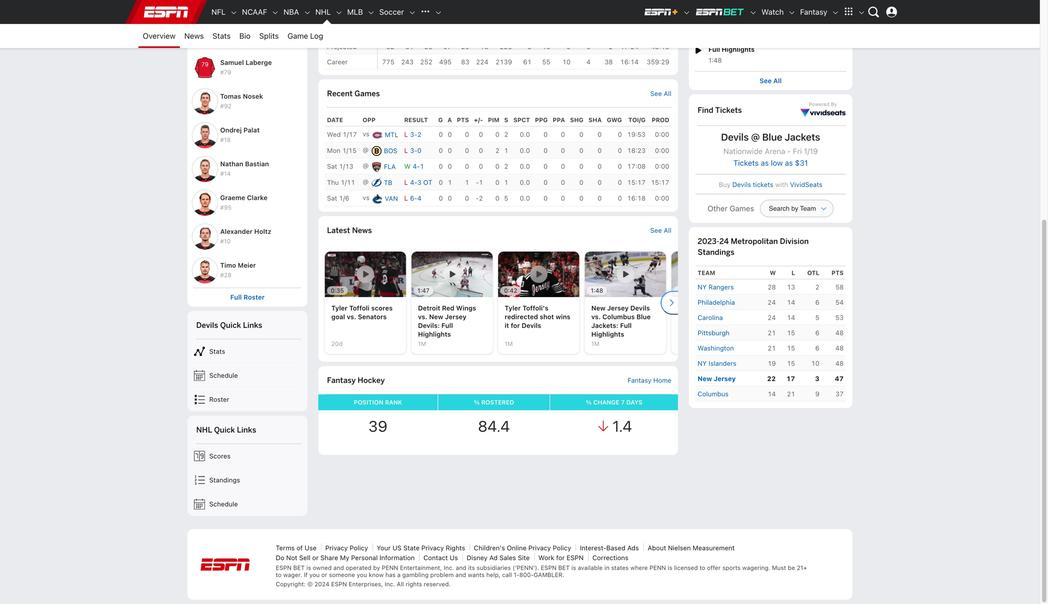 Task type: vqa. For each thing, say whether or not it's contained in the screenshot.
the bottommost NEWS
yes



Task type: describe. For each thing, give the bounding box(es) containing it.
about nielsen measurement do not sell or share my personal information
[[276, 544, 735, 562]]

bio link
[[235, 24, 255, 48]]

jersey inside detroit red wings vs. new jersey devils: full highlights 1m
[[445, 313, 467, 321]]

blue inside devils @ blue jackets nationwide arena - fri 1/19 tickets as low as $31
[[763, 131, 783, 143]]

6 for pittsburgh
[[816, 329, 820, 337]]

or inside about nielsen measurement do not sell or share my personal information
[[312, 554, 319, 562]]

mlb
[[347, 7, 363, 16]]

224
[[476, 58, 489, 66]]

vs for 1/17
[[363, 130, 370, 138]]

privacy policy
[[326, 544, 368, 552]]

know
[[369, 572, 384, 579]]

ny for ny islanders
[[698, 360, 707, 368]]

17:08
[[628, 163, 646, 170]]

4- for 4-1
[[413, 163, 420, 170]]

fla image
[[371, 161, 382, 172]]

tyler for tyler toffoli tallies goal vs. blackhawks 0:30
[[709, 4, 725, 12]]

2 up 38
[[609, 43, 613, 50]]

bos image
[[371, 145, 382, 156]]

sat 1/13
[[327, 163, 354, 170]]

- inside devils @ blue jackets nationwide arena - fri 1/19 tickets as low as $31
[[788, 147, 792, 156]]

1/6
[[339, 195, 350, 202]]

available
[[578, 565, 603, 572]]

2 down result
[[418, 131, 422, 138]]

2023-24 general element
[[327, 0, 672, 10]]

1 right ot
[[448, 179, 452, 186]]

2 inside the devils @ blue jackets "section"
[[816, 284, 820, 291]]

news inside main content
[[352, 225, 372, 235]]

#79
[[220, 69, 231, 76]]

- for 1
[[476, 179, 479, 186]]

fla
[[384, 163, 396, 170]]

about
[[648, 544, 667, 552]]

tallies
[[749, 4, 768, 12]]

tyler toffoli scores goal vs. senators image
[[325, 252, 406, 297]]

highlights for new jersey devils vs. columbus blue jackets: full highlights
[[592, 331, 625, 338]]

2 down 2 1
[[505, 163, 509, 170]]

1 up 0 5
[[505, 179, 509, 186]]

days
[[627, 399, 643, 406]]

personal
[[351, 554, 378, 562]]

ads
[[628, 544, 640, 552]]

3- for 3-2
[[410, 131, 418, 138]]

hockey
[[358, 375, 385, 385]]

espn down work
[[541, 565, 557, 572]]

espn more sports home page image
[[417, 4, 434, 20]]

1 vertical spatial inc.
[[385, 581, 395, 588]]

tb
[[384, 179, 393, 186]]

tb link
[[384, 179, 393, 186]]

1 prod from the top
[[652, 14, 670, 21]]

0 vertical spatial stats link
[[208, 24, 235, 48]]

g for g a pts +/- pim s spct ppg ppa shg sha gwg
[[439, 116, 443, 123]]

tyler toffoli's redirected shot wins it for devils image
[[499, 252, 580, 297]]

37
[[836, 390, 844, 398]]

new for new jersey
[[698, 375, 713, 383]]

disney ad sales site
[[467, 554, 530, 562]]

new jersey devils vs. ottawa senators: full highlights 1:48
[[709, 37, 836, 64]]

goal for blackhawks
[[770, 4, 784, 12]]

1 policy from the left
[[350, 544, 368, 552]]

0 horizontal spatial roster
[[209, 396, 229, 403]]

tb image
[[371, 177, 382, 188]]

erik haula image
[[192, 21, 218, 47]]

2 prod from the top
[[652, 116, 670, 123]]

1.4
[[613, 417, 633, 435]]

see for latest news
[[651, 227, 662, 234]]

devils:
[[418, 322, 440, 330]]

58
[[836, 284, 844, 291]]

57
[[444, 43, 452, 50]]

2 bet from the left
[[559, 565, 570, 572]]

48 for washington
[[836, 345, 844, 352]]

2 penn from the left
[[650, 565, 667, 572]]

0 2 for 2
[[496, 131, 509, 138]]

1 vertical spatial stats
[[213, 31, 231, 40]]

2 down s
[[505, 131, 509, 138]]

% for % rostered
[[474, 399, 480, 406]]

1 schedule link from the top
[[188, 363, 308, 387]]

highlights inside new jersey devils vs. ottawa senators: full highlights 1:48
[[722, 45, 755, 53]]

w for w 4-1
[[405, 163, 411, 170]]

6 for washington
[[816, 345, 820, 352]]

3 inside main content
[[418, 179, 422, 186]]

new jersey
[[698, 375, 736, 383]]

standings link
[[188, 468, 308, 492]]

senators
[[358, 313, 387, 321]]

1m for new jersey devils vs. columbus blue jackets: full highlights
[[592, 340, 600, 347]]

0 0 for 1
[[439, 163, 452, 170]]

detroit red wings vs. new jersey devils: full highlights image
[[412, 252, 493, 297]]

devils inside tyler toffoli's redirected shot wins it for devils
[[522, 322, 542, 330]]

profile management image
[[887, 7, 898, 17]]

vs for 1/6
[[363, 194, 370, 202]]

find tickets
[[698, 105, 743, 115]]

243
[[401, 58, 414, 66]]

24 for philadelphia
[[768, 299, 777, 306]]

devils inside devils @ blue jackets nationwide arena - fri 1/19 tickets as low as $31
[[722, 131, 749, 143]]

6 for philadelphia
[[816, 299, 820, 306]]

redirected
[[505, 313, 538, 321]]

tyler toffoli scores goal vs. blue jackets image
[[672, 252, 753, 297]]

interest-
[[580, 544, 607, 552]]

devils inside new jersey devils vs. ottawa senators: full highlights 1:48
[[748, 37, 768, 44]]

terms
[[276, 544, 295, 552]]

see for recent games
[[651, 90, 662, 97]]

2 policy from the left
[[553, 544, 572, 552]]

nba link
[[279, 0, 304, 24]]

overview link
[[139, 24, 180, 48]]

meier
[[238, 262, 256, 269]]

all inside the latest news element
[[664, 227, 672, 234]]

list for devils quick links
[[188, 339, 308, 411]]

scores
[[209, 452, 231, 460]]

2 as from the left
[[786, 158, 794, 167]]

g for g
[[409, 14, 414, 21]]

metropolitan
[[731, 237, 779, 246]]

17
[[787, 375, 796, 383]]

standings inside the 2023-24 metropolitan division standings
[[698, 248, 735, 257]]

section containing devils quick links
[[188, 0, 308, 521]]

new jersey devils vs. columbus blue jackets: full highlights element
[[585, 252, 667, 354]]

contact us link
[[424, 554, 458, 562]]

fantasy image
[[832, 9, 840, 16]]

vs. inside tyler toffoli tallies goal vs. blackhawks 0:30
[[785, 4, 795, 12]]

full roster
[[231, 293, 265, 301]]

see all link for wed 1/17
[[651, 90, 672, 97]]

0 horizontal spatial more espn image
[[841, 4, 858, 20]]

vs. for detroit red wings vs. new jersey devils: full highlights 1m
[[418, 313, 428, 321]]

jersey for new jersey devils vs. ottawa senators: full highlights 1:48
[[725, 37, 746, 44]]

1 vertical spatial stats link
[[188, 339, 308, 363]]

0 vertical spatial stats
[[327, 14, 347, 21]]

#28
[[220, 272, 232, 279]]

1 is from the left
[[307, 565, 311, 572]]

sales
[[500, 554, 516, 562]]

fantasy for fantasy hockey
[[327, 375, 356, 385]]

rights
[[406, 581, 422, 588]]

1/11
[[341, 179, 355, 186]]

0:00 for 0 19:53
[[656, 131, 670, 138]]

buy devils tickets with vividseats
[[720, 181, 823, 188]]

252
[[421, 58, 433, 66]]

disney
[[467, 554, 488, 562]]

0 horizontal spatial espn bet image
[[696, 8, 746, 16]]

48 for ny islanders
[[836, 360, 844, 368]]

ny rangers link
[[698, 282, 735, 293]]

news link
[[180, 24, 208, 48]]

2 you from the left
[[357, 572, 367, 579]]

new jersey devils vs. columbus blue jackets: full highlights 1m
[[592, 304, 651, 347]]

2 is from the left
[[572, 565, 577, 572]]

new inside detroit red wings vs. new jersey devils: full highlights 1m
[[430, 313, 444, 321]]

list for nhl quick links
[[188, 444, 308, 516]]

79
[[201, 61, 209, 68]]

philadelphia link
[[698, 297, 736, 308]]

2 vertical spatial 14
[[768, 390, 777, 398]]

full inside new jersey devils vs. ottawa senators: full highlights 1:48
[[709, 45, 721, 53]]

$31
[[796, 158, 809, 167]]

it
[[505, 322, 509, 330]]

palat
[[244, 126, 260, 134]]

espn up available at the bottom of the page
[[567, 554, 584, 562]]

1 horizontal spatial more espn image
[[859, 9, 866, 16]]

0:00 for 0 17:08
[[656, 163, 670, 170]]

terms of use
[[276, 544, 317, 552]]

0 2 for 1
[[496, 163, 509, 170]]

% for % change 7 days
[[586, 399, 592, 406]]

vs. for new jersey devils vs. columbus blue jackets: full highlights 1m
[[592, 313, 601, 321]]

graeme clarke #95
[[220, 194, 268, 211]]

4- for 4-3 ot
[[410, 179, 418, 186]]

17:24
[[621, 43, 639, 50]]

next image
[[667, 297, 678, 308]]

games for other games
[[730, 204, 755, 213]]

1 horizontal spatial espn bet image
[[750, 9, 758, 16]]

0 vertical spatial tickets
[[716, 105, 743, 115]]

ncaaf link
[[238, 0, 272, 24]]

log
[[310, 31, 324, 40]]

82
[[387, 43, 395, 50]]

l for l
[[792, 270, 796, 277]]

@ for 0 2
[[363, 162, 369, 170]]

samuel laberge #79
[[220, 59, 272, 76]]

latest
[[327, 225, 350, 235]]

columbus inside the devils @ blue jackets "section"
[[698, 390, 729, 398]]

watch link
[[758, 0, 789, 24]]

espn image
[[201, 559, 250, 572]]

toffoli for scores
[[350, 304, 370, 312]]

1 as from the left
[[761, 158, 770, 167]]

quick for devils
[[220, 320, 241, 330]]

nhl quick links
[[196, 425, 256, 435]]

columbus link
[[698, 389, 729, 399]]

@ inside devils @ blue jackets nationwide arena - fri 1/19 tickets as low as $31
[[752, 131, 761, 143]]

see all link inside the latest news element
[[651, 227, 672, 234]]

see all link for devils @ blue jackets
[[760, 77, 782, 85]]

see all for latest news
[[651, 227, 672, 234]]

vs. for new jersey devils vs. ottawa senators: full highlights 1:48
[[769, 37, 779, 44]]

alexander holtz image
[[192, 224, 218, 250]]

measurement
[[693, 544, 735, 552]]

l for l 3-2
[[405, 131, 408, 138]]

mlb image
[[368, 9, 375, 16]]

0 horizontal spatial pts
[[440, 14, 452, 21]]

based
[[607, 544, 626, 552]]

van image
[[372, 193, 383, 204]]

1 horizontal spatial to
[[700, 565, 706, 572]]

or inside espn bet is owned and operated by penn entertainment, inc. and its subsidiaries ('penn'). espn bet is available in states where penn is licensed to offer sports wagering. must be 21+ to wager. if you or someone you know has a gambling problem and wants help, call 1-800-gambler. copyright: © 2024 espn enterprises, inc. all rights reserved.
[[322, 572, 328, 579]]

3 is from the left
[[668, 565, 673, 572]]

tyler toffoli scores goal vs. senators element
[[325, 252, 406, 354]]

16:18
[[628, 195, 646, 202]]

15 for pittsburgh
[[788, 329, 796, 337]]

new for new jersey devils vs. ottawa senators: full highlights 1:48
[[709, 37, 723, 44]]

find
[[698, 105, 714, 115]]

fantasy for fantasy home
[[628, 377, 652, 384]]

1 horizontal spatial inc.
[[444, 565, 454, 572]]

carolina link
[[698, 313, 724, 323]]

jersey for new jersey
[[714, 375, 736, 383]]

laberge
[[246, 59, 272, 66]]

1m inside the tyler toffoli's redirected shot wins it for devils "element"
[[505, 340, 513, 347]]

2 schedule from the top
[[209, 500, 238, 508]]

pittsburgh
[[698, 329, 730, 337]]

ny islanders link
[[698, 359, 737, 369]]

775
[[382, 58, 395, 66]]

1 vertical spatial 10
[[563, 58, 571, 66]]

devils @ blue jackets section
[[690, 0, 853, 521]]

21 for pittsburgh
[[768, 329, 777, 337]]

watch image
[[789, 9, 796, 16]]

buy
[[720, 181, 731, 188]]

corrections link
[[593, 554, 629, 562]]

shot
[[540, 313, 554, 321]]

full inside detroit red wings vs. new jersey devils: full highlights 1m
[[442, 322, 453, 330]]

espn plus image
[[684, 9, 691, 16]]

all inside espn bet is owned and operated by penn entertainment, inc. and its subsidiaries ('penn'). espn bet is available in states where penn is licensed to offer sports wagering. must be 21+ to wager. if you or someone you know has a gambling problem and wants help, call 1-800-gambler. copyright: © 2024 espn enterprises, inc. all rights reserved.
[[397, 581, 404, 588]]

wed
[[327, 131, 341, 138]]

1 15:17 from the left
[[628, 179, 646, 186]]

full roster link
[[231, 293, 265, 301]]

10 inside the devils @ blue jackets "section"
[[812, 360, 820, 368]]

83
[[462, 58, 470, 66]]



Task type: locate. For each thing, give the bounding box(es) containing it.
see all inside the latest news element
[[651, 227, 672, 234]]

ot
[[424, 179, 433, 186]]

1m for detroit red wings vs. new jersey devils: full highlights
[[418, 340, 426, 347]]

0 vertical spatial or
[[312, 554, 319, 562]]

0 16:18
[[618, 195, 646, 202]]

see all inside recent games element
[[651, 90, 672, 97]]

tyler up redirected on the bottom of page
[[505, 304, 521, 312]]

do
[[276, 554, 285, 562]]

8
[[528, 43, 532, 50]]

2 horizontal spatial highlights
[[722, 45, 755, 53]]

15 for ny islanders
[[788, 360, 796, 368]]

1 privacy from the left
[[326, 544, 348, 552]]

see inside recent games element
[[651, 90, 662, 97]]

owned
[[313, 565, 332, 572]]

0 vertical spatial columbus
[[603, 313, 635, 321]]

1 vertical spatial see
[[651, 90, 662, 97]]

1 up l 4-3 ot
[[420, 163, 424, 170]]

bet
[[294, 565, 305, 572], [559, 565, 570, 572]]

0 vertical spatial schedule link
[[188, 363, 308, 387]]

2023-24 metropolitan division standings
[[698, 237, 810, 257]]

0 vertical spatial inc.
[[444, 565, 454, 572]]

0:00 up 0 15:17 15:17
[[656, 163, 670, 170]]

0.0 for 0 19:53
[[520, 131, 530, 138]]

0 vertical spatial 4-
[[413, 163, 420, 170]]

1m inside detroit red wings vs. new jersey devils: full highlights 1m
[[418, 340, 426, 347]]

1 vertical spatial 4
[[418, 195, 422, 202]]

nolan foote image
[[192, 0, 218, 13]]

l 6-4
[[405, 195, 422, 202]]

highlights inside new jersey devils vs. columbus blue jackets: full highlights 1m
[[592, 331, 625, 338]]

1 horizontal spatial you
[[357, 572, 367, 579]]

2 horizontal spatial 1m
[[592, 340, 600, 347]]

nhl up scores
[[196, 425, 212, 435]]

soccer image
[[409, 9, 416, 16]]

highlights for detroit red wings vs. new jersey devils: full highlights
[[418, 331, 451, 338]]

other games
[[708, 204, 755, 213]]

1:48 inside new jersey devils vs. ottawa senators: full highlights 1:48
[[709, 56, 723, 64]]

1 horizontal spatial is
[[572, 565, 577, 572]]

2 sat from the top
[[327, 195, 337, 202]]

see inside the devils @ blue jackets "section"
[[760, 77, 772, 84]]

tyler for tyler toffoli's redirected shot wins it for devils
[[505, 304, 521, 312]]

2 vertical spatial see all
[[651, 227, 672, 234]]

1 sat from the top
[[327, 163, 337, 170]]

fantasy for fantasy
[[801, 7, 828, 16]]

2 15:17 from the left
[[651, 179, 670, 186]]

0:00 for 0 16:18
[[656, 195, 670, 202]]

2 vs from the top
[[363, 194, 370, 202]]

detroit red wings vs. new jersey devils: full highlights element
[[412, 252, 493, 354]]

1 list from the top
[[188, 339, 308, 411]]

1 1m from the left
[[418, 340, 426, 347]]

mtl image
[[372, 129, 383, 140]]

4- up l 4-3 ot
[[413, 163, 420, 170]]

2 horizontal spatial 10
[[812, 360, 820, 368]]

for inside tyler toffoli's redirected shot wins it for devils
[[511, 322, 520, 330]]

2 vertical spatial pts
[[832, 270, 844, 277]]

all down 359:29 in the right top of the page
[[664, 90, 672, 97]]

0 horizontal spatial as
[[761, 158, 770, 167]]

new jersey devils vs. columbus blue jackets: full highlights image
[[585, 252, 667, 297]]

0.0 for 0 18:23
[[520, 147, 530, 154]]

1 horizontal spatial 5
[[816, 314, 820, 322]]

1 vertical spatial goal
[[332, 313, 345, 321]]

1 15 from the top
[[788, 329, 796, 337]]

nhl for nhl
[[316, 7, 331, 16]]

new
[[709, 37, 723, 44], [592, 304, 606, 312], [430, 313, 444, 321], [698, 375, 713, 383]]

pim
[[488, 116, 500, 123]]

0:00 right 19:53
[[656, 131, 670, 138]]

see all up 'find tickets' element on the right
[[760, 77, 782, 84]]

1 horizontal spatial 15:17
[[651, 179, 670, 186]]

ny
[[698, 284, 707, 291], [698, 360, 707, 368]]

section
[[188, 0, 308, 521]]

1m down jackets:
[[592, 340, 600, 347]]

espn bet image right espn plus image
[[696, 8, 746, 16]]

1 0.0 from the top
[[520, 131, 530, 138]]

games inside recent games element
[[355, 89, 380, 98]]

@ for 2 1
[[363, 146, 369, 154]]

copyright:
[[276, 581, 306, 588]]

2 0 1 from the left
[[496, 179, 509, 186]]

tyler
[[709, 4, 725, 12], [332, 304, 348, 312], [505, 304, 521, 312]]

2 vertical spatial 10
[[812, 360, 820, 368]]

espn down someone
[[331, 581, 347, 588]]

2 0.0 from the top
[[520, 147, 530, 154]]

as left low
[[761, 158, 770, 167]]

schedule link down devils quick links on the left
[[188, 363, 308, 387]]

gp
[[386, 14, 395, 21]]

1 horizontal spatial privacy
[[422, 544, 444, 552]]

privacy
[[326, 544, 348, 552], [422, 544, 444, 552], [529, 544, 551, 552]]

games
[[355, 89, 380, 98], [730, 204, 755, 213]]

1 horizontal spatial g
[[439, 116, 443, 123]]

4 0:00 from the top
[[656, 195, 670, 202]]

14 for 6
[[788, 299, 796, 306]]

more sports image
[[435, 9, 443, 16]]

vs. inside detroit red wings vs. new jersey devils: full highlights 1m
[[418, 313, 428, 321]]

0 horizontal spatial to
[[276, 572, 282, 579]]

nhl right nba icon
[[316, 7, 331, 16]]

highlights down the devils: at the left bottom of the page
[[418, 331, 451, 338]]

sat for sat 1/13
[[327, 163, 337, 170]]

w for w
[[770, 270, 777, 277]]

sat for sat 1/6
[[327, 195, 337, 202]]

new inside new jersey devils vs. columbus blue jackets: full highlights 1m
[[592, 304, 606, 312]]

24 inside the 2023-24 metropolitan division standings
[[720, 237, 729, 246]]

news up 79
[[184, 31, 204, 40]]

share
[[321, 554, 338, 562]]

vs. inside "tyler toffoli scores goal vs. senators"
[[347, 313, 357, 321]]

new inside new jersey devils vs. ottawa senators: full highlights 1:48
[[709, 37, 723, 44]]

5 inside main content
[[505, 195, 509, 202]]

full inside section
[[231, 293, 242, 301]]

0.0 for 0 17:08
[[520, 163, 530, 170]]

goal inside tyler toffoli tallies goal vs. blackhawks 0:30
[[770, 4, 784, 12]]

see down 359:29 in the right top of the page
[[651, 90, 662, 97]]

0 vertical spatial games
[[355, 89, 380, 98]]

1 vertical spatial prod
[[652, 116, 670, 123]]

1 vertical spatial 4-
[[410, 179, 418, 186]]

inc. down us
[[444, 565, 454, 572]]

all inside recent games element
[[664, 90, 672, 97]]

ondrej
[[220, 126, 242, 134]]

0 vertical spatial standings
[[698, 248, 735, 257]]

1 vs from the top
[[363, 130, 370, 138]]

new up jackets:
[[592, 304, 606, 312]]

pts right espn more sports home page icon
[[440, 14, 452, 21]]

- for 2
[[476, 195, 479, 202]]

2 horizontal spatial is
[[668, 565, 673, 572]]

1 vertical spatial news
[[352, 225, 372, 235]]

3- for 3-0
[[410, 147, 418, 154]]

2 1m from the left
[[505, 340, 513, 347]]

pts
[[440, 14, 452, 21], [457, 116, 470, 123], [832, 270, 844, 277]]

0 19:53
[[618, 131, 646, 138]]

2
[[609, 43, 613, 50], [418, 131, 422, 138], [505, 131, 509, 138], [496, 147, 500, 154], [505, 163, 509, 170], [479, 195, 483, 202], [816, 284, 820, 291]]

jackets:
[[592, 322, 619, 330]]

jersey for new jersey devils vs. columbus blue jackets: full highlights 1m
[[608, 304, 629, 312]]

- for 20
[[458, 43, 462, 50]]

6
[[816, 299, 820, 306], [816, 329, 820, 337], [816, 345, 820, 352]]

0.0 for 0 16:18
[[520, 195, 530, 202]]

4
[[587, 58, 591, 66], [418, 195, 422, 202]]

0 0 for 2
[[439, 131, 452, 138]]

columbus inside new jersey devils vs. columbus blue jackets: full highlights 1m
[[603, 313, 635, 321]]

2 0 0 from the top
[[439, 147, 452, 154]]

0 vertical spatial goal
[[770, 4, 784, 12]]

0 vertical spatial pts
[[440, 14, 452, 21]]

2 vertical spatial 48
[[836, 360, 844, 368]]

quick for nhl
[[214, 425, 235, 435]]

fantasy inside 'link'
[[801, 7, 828, 16]]

all down a
[[397, 581, 404, 588]]

1 bet from the left
[[294, 565, 305, 572]]

- right 57
[[458, 43, 462, 50]]

standings down scores
[[209, 476, 240, 484]]

bos
[[384, 147, 398, 154]]

espn+ image
[[644, 8, 679, 16]]

vs left mtl image
[[363, 130, 370, 138]]

nationwide
[[724, 147, 763, 156]]

senators:
[[805, 37, 836, 44]]

- left the fri
[[788, 147, 792, 156]]

nhl
[[316, 7, 331, 16], [196, 425, 212, 435]]

0 0 for 4
[[439, 195, 452, 202]]

0 1 up 0 5
[[496, 179, 509, 186]]

timo
[[220, 262, 236, 269]]

work for espn link
[[539, 554, 584, 562]]

1 penn from the left
[[382, 565, 399, 572]]

47
[[836, 375, 844, 383]]

0 vertical spatial 10
[[543, 43, 551, 50]]

1 horizontal spatial %
[[586, 399, 592, 406]]

2 list from the top
[[188, 444, 308, 516]]

ncaaf
[[242, 7, 267, 16]]

1 vertical spatial 24
[[768, 299, 777, 306]]

inc. down has
[[385, 581, 395, 588]]

2 % from the left
[[586, 399, 592, 406]]

legal footer navigation element
[[272, 542, 827, 588]]

21 for washington
[[768, 345, 777, 352]]

standings inside section
[[209, 476, 240, 484]]

full right jackets:
[[621, 322, 632, 330]]

quick up scores
[[214, 425, 235, 435]]

2 0 2 from the top
[[496, 163, 509, 170]]

6-
[[410, 195, 418, 202]]

1 0 1 from the left
[[439, 179, 452, 186]]

ny inside ny islanders link
[[698, 360, 707, 368]]

1 horizontal spatial news
[[352, 225, 372, 235]]

nfl image
[[230, 9, 238, 16]]

48 for pittsburgh
[[836, 329, 844, 337]]

l for l 4-3 ot
[[405, 179, 408, 186]]

1 horizontal spatial columbus
[[698, 390, 729, 398]]

0 vertical spatial 24
[[720, 237, 729, 246]]

wants
[[468, 572, 485, 579]]

#14
[[220, 170, 231, 177]]

0 horizontal spatial g
[[409, 14, 414, 21]]

4 0.0 from the top
[[520, 179, 530, 186]]

1 horizontal spatial highlights
[[592, 331, 625, 338]]

5 inside the devils @ blue jackets "section"
[[816, 314, 820, 322]]

full down the #28
[[231, 293, 242, 301]]

mtl link
[[385, 131, 399, 138]]

0 vertical spatial 48
[[836, 329, 844, 337]]

14 for 5
[[788, 314, 796, 322]]

columbus up jackets:
[[603, 313, 635, 321]]

1 vertical spatial see all link
[[651, 90, 672, 97]]

0 vertical spatial 3-
[[410, 131, 418, 138]]

you right if
[[310, 572, 320, 579]]

penn
[[382, 565, 399, 572], [650, 565, 667, 572]]

1:48 inside new jersey devils vs. columbus blue jackets: full highlights element
[[591, 287, 604, 294]]

24 for carolina
[[768, 314, 777, 322]]

gambling
[[403, 572, 429, 579]]

penn down the information
[[382, 565, 399, 572]]

1 horizontal spatial 0 1
[[496, 179, 509, 186]]

1m
[[418, 340, 426, 347], [505, 340, 513, 347], [592, 340, 600, 347]]

you up 'enterprises,'
[[357, 572, 367, 579]]

2 0:00 from the top
[[656, 147, 670, 154]]

fantasy hockey element
[[327, 366, 672, 395]]

15 for washington
[[788, 345, 796, 352]]

- up -2
[[476, 179, 479, 186]]

3 0 0 from the top
[[439, 163, 452, 170]]

for right work
[[557, 554, 565, 562]]

roster up nhl quick links
[[209, 396, 229, 403]]

your
[[377, 544, 391, 552]]

1/13
[[339, 163, 354, 170]]

0 horizontal spatial is
[[307, 565, 311, 572]]

1 ny from the top
[[698, 284, 707, 291]]

0 1
[[439, 179, 452, 186], [496, 179, 509, 186]]

clarke
[[247, 194, 268, 202]]

0:00 down 0 15:17 15:17
[[656, 195, 670, 202]]

1 left -1
[[465, 179, 470, 186]]

0 vertical spatial nhl
[[316, 7, 331, 16]]

links down full roster link
[[243, 320, 263, 330]]

0 vertical spatial 5
[[505, 195, 509, 202]]

1 down s
[[505, 147, 509, 154]]

children's online privacy policy link
[[474, 544, 572, 552]]

1 you from the left
[[310, 572, 320, 579]]

list
[[188, 339, 308, 411], [188, 444, 308, 516]]

full inside new jersey devils vs. columbus blue jackets: full highlights 1m
[[621, 322, 632, 330]]

0 horizontal spatial news
[[184, 31, 204, 40]]

by
[[374, 565, 380, 572]]

blue inside new jersey devils vs. columbus blue jackets: full highlights 1m
[[637, 313, 651, 321]]

list containing scores
[[188, 444, 308, 516]]

devils @ blue jackets nationwide arena - fri 1/19 tickets as low as $31
[[722, 131, 821, 167]]

privacy up contact
[[422, 544, 444, 552]]

0 vertical spatial see all
[[760, 77, 782, 84]]

0 horizontal spatial standings
[[209, 476, 240, 484]]

1 vertical spatial roster
[[209, 396, 229, 403]]

0 horizontal spatial games
[[355, 89, 380, 98]]

1 vertical spatial schedule
[[209, 500, 238, 508]]

soccer link
[[375, 0, 409, 24]]

ncaaf image
[[272, 9, 279, 16]]

main content
[[313, 0, 1049, 521]]

2 horizontal spatial privacy
[[529, 544, 551, 552]]

2 schedule link from the top
[[188, 492, 308, 516]]

1 vertical spatial vs
[[363, 194, 370, 202]]

10 up the 55
[[543, 43, 551, 50]]

bet down sell
[[294, 565, 305, 572]]

1 horizontal spatial pts
[[457, 116, 470, 123]]

1 0:00 from the top
[[656, 131, 670, 138]]

nhl link
[[311, 0, 335, 24]]

columbus down new jersey link
[[698, 390, 729, 398]]

espn down do
[[276, 565, 292, 572]]

3-
[[410, 131, 418, 138], [410, 147, 418, 154]]

@ up nationwide
[[752, 131, 761, 143]]

2 ny from the top
[[698, 360, 707, 368]]

wager.
[[283, 572, 302, 579]]

pittsburgh link
[[698, 328, 730, 338]]

1 horizontal spatial blue
[[763, 131, 783, 143]]

vs. up jackets:
[[592, 313, 601, 321]]

recent games element
[[327, 79, 672, 108]]

jersey inside new jersey devils vs. columbus blue jackets: full highlights 1m
[[608, 304, 629, 312]]

2 15 from the top
[[788, 345, 796, 352]]

tyler toffoli's redirected shot wins it for devils element
[[499, 252, 580, 354]]

0 vertical spatial sat
[[327, 163, 337, 170]]

page footer region
[[188, 526, 853, 604]]

5 0.0 from the top
[[520, 195, 530, 202]]

2 vertical spatial 6
[[816, 345, 820, 352]]

vs
[[363, 130, 370, 138], [363, 194, 370, 202]]

3 6 from the top
[[816, 345, 820, 352]]

for inside legal footer navigation element
[[557, 554, 565, 562]]

schedule up roster link on the left bottom of the page
[[209, 372, 238, 379]]

games for recent games
[[355, 89, 380, 98]]

graeme clarke image
[[192, 190, 218, 216]]

goal inside "tyler toffoli scores goal vs. senators"
[[332, 313, 345, 321]]

toffoli inside tyler toffoli tallies goal vs. blackhawks 0:30
[[727, 4, 747, 12]]

0 vertical spatial news
[[184, 31, 204, 40]]

new for new jersey devils vs. columbus blue jackets: full highlights 1m
[[592, 304, 606, 312]]

0 vertical spatial quick
[[220, 320, 241, 330]]

0 vertical spatial 4
[[587, 58, 591, 66]]

2 down -1
[[479, 195, 483, 202]]

0 vertical spatial 6
[[816, 299, 820, 306]]

see all link up 'find tickets' element on the right
[[760, 77, 782, 85]]

2 48 from the top
[[836, 345, 844, 352]]

see all link down 0 15:17 15:17
[[651, 227, 672, 234]]

0 horizontal spatial policy
[[350, 544, 368, 552]]

0 horizontal spatial inc.
[[385, 581, 395, 588]]

2 6 from the top
[[816, 329, 820, 337]]

% left "rostered"
[[474, 399, 480, 406]]

31
[[406, 43, 414, 50]]

tyler inside tyler toffoli's redirected shot wins it for devils
[[505, 304, 521, 312]]

tickets inside devils @ blue jackets nationwide arena - fri 1/19 tickets as low as $31
[[734, 158, 759, 167]]

jersey up jackets:
[[608, 304, 629, 312]]

nba image
[[304, 9, 311, 16]]

tyler toffoli's redirected shot wins it for devils
[[505, 304, 571, 330]]

to left wager.
[[276, 572, 282, 579]]

timo meier image
[[192, 257, 218, 284]]

% left change
[[586, 399, 592, 406]]

washington link
[[698, 343, 735, 354]]

0 horizontal spatial tyler
[[332, 304, 348, 312]]

all down 0 15:17 15:17
[[664, 227, 672, 234]]

1 vertical spatial w
[[770, 270, 777, 277]]

0:00 for 0 18:23
[[656, 147, 670, 154]]

fantasy home link
[[628, 377, 672, 384]]

0 vertical spatial roster
[[244, 293, 265, 301]]

highlights inside detroit red wings vs. new jersey devils: full highlights 1m
[[418, 331, 451, 338]]

full down 0:30
[[709, 45, 721, 53]]

ny rangers
[[698, 284, 735, 291]]

1 up -2
[[479, 179, 483, 186]]

goal for senators
[[332, 313, 345, 321]]

0 0 for 0
[[439, 147, 452, 154]]

@ left tb icon at the top of the page
[[363, 178, 369, 186]]

nhl image
[[335, 9, 343, 16]]

list down nhl quick links
[[188, 444, 308, 516]]

1 vertical spatial schedule link
[[188, 492, 308, 516]]

links for devils quick links
[[243, 320, 263, 330]]

vs. left 'senators'
[[347, 313, 357, 321]]

0 horizontal spatial bet
[[294, 565, 305, 572]]

games inside the devils @ blue jackets "section"
[[730, 204, 755, 213]]

1 vertical spatial columbus
[[698, 390, 729, 398]]

tyler for tyler toffoli scores goal vs. senators
[[332, 304, 348, 312]]

1 vertical spatial sat
[[327, 195, 337, 202]]

carolina
[[698, 314, 724, 322]]

jersey inside new jersey devils vs. ottawa senators: full highlights 1:48
[[725, 37, 746, 44]]

1 horizontal spatial tyler
[[505, 304, 521, 312]]

16:14
[[621, 58, 639, 66]]

1 horizontal spatial w
[[770, 270, 777, 277]]

new down 0:30
[[709, 37, 723, 44]]

1 horizontal spatial for
[[557, 554, 565, 562]]

3 48 from the top
[[836, 360, 844, 368]]

nathan bastian image
[[192, 156, 218, 182]]

1 vertical spatial 1:48
[[591, 287, 604, 294]]

0:00 right "18:23"
[[656, 147, 670, 154]]

ny for ny rangers
[[698, 284, 707, 291]]

news right latest
[[352, 225, 372, 235]]

new down detroit at the bottom of the page
[[430, 313, 444, 321]]

1 48 from the top
[[836, 329, 844, 337]]

list down devils quick links on the left
[[188, 339, 308, 411]]

or right sell
[[312, 554, 319, 562]]

use
[[305, 544, 317, 552]]

all inside the devils @ blue jackets "section"
[[774, 77, 782, 84]]

see up 'find tickets' element on the right
[[760, 77, 772, 84]]

policy
[[350, 544, 368, 552], [553, 544, 572, 552]]

1 vertical spatial or
[[322, 572, 328, 579]]

see inside the latest news element
[[651, 227, 662, 234]]

2 privacy from the left
[[422, 544, 444, 552]]

see all link inside recent games element
[[651, 90, 672, 97]]

vs. inside new jersey devils vs. ottawa senators: full highlights 1:48
[[769, 37, 779, 44]]

l for l 6-4
[[405, 195, 408, 202]]

3 privacy from the left
[[529, 544, 551, 552]]

vs. right watch
[[785, 4, 795, 12]]

ny left islanders
[[698, 360, 707, 368]]

ondrej palat image
[[192, 122, 218, 148]]

tyler inside tyler toffoli tallies goal vs. blackhawks 0:30
[[709, 4, 725, 12]]

1 horizontal spatial goal
[[770, 4, 784, 12]]

vs left van icon
[[363, 194, 370, 202]]

more espn image
[[841, 4, 858, 20], [859, 9, 866, 16]]

l right bos link
[[405, 147, 408, 154]]

columbus
[[603, 313, 635, 321], [698, 390, 729, 398]]

53
[[836, 314, 844, 322]]

- down -1
[[476, 195, 479, 202]]

0 horizontal spatial toffoli
[[350, 304, 370, 312]]

nba
[[284, 7, 299, 16]]

2 vertical spatial 24
[[768, 314, 777, 322]]

1 3- from the top
[[410, 131, 418, 138]]

devils inside new jersey devils vs. columbus blue jackets: full highlights 1m
[[631, 304, 650, 312]]

1 0 0 from the top
[[439, 131, 452, 138]]

quick
[[220, 320, 241, 330], [214, 425, 235, 435]]

1m inside new jersey devils vs. columbus blue jackets: full highlights 1m
[[592, 340, 600, 347]]

1 vertical spatial ny
[[698, 360, 707, 368]]

vs. inside new jersey devils vs. columbus blue jackets: full highlights 1m
[[592, 313, 601, 321]]

vs. left ottawa
[[769, 37, 779, 44]]

game log link
[[283, 24, 328, 48]]

1 vertical spatial 3-
[[410, 147, 418, 154]]

0 vertical spatial g
[[409, 14, 414, 21]]

0.0 for 0 15:17 15:17
[[520, 179, 530, 186]]

ny inside ny rangers link
[[698, 284, 707, 291]]

226
[[500, 43, 512, 50]]

ottawa
[[781, 37, 804, 44]]

0 vertical spatial 1:48
[[709, 56, 723, 64]]

wagering.
[[743, 565, 771, 572]]

1 0 2 from the top
[[496, 131, 509, 138]]

1 6 from the top
[[816, 299, 820, 306]]

4 0 0 from the top
[[439, 195, 452, 202]]

1 horizontal spatial roster
[[244, 293, 265, 301]]

-2
[[476, 195, 483, 202]]

scores
[[372, 304, 393, 312]]

g left espn more sports home page icon
[[409, 14, 414, 21]]

1 horizontal spatial 4
[[587, 58, 591, 66]]

all up 'find tickets' element on the right
[[774, 77, 782, 84]]

fantasy
[[801, 7, 828, 16], [327, 375, 356, 385], [628, 377, 652, 384]]

global navigation element
[[139, 0, 902, 24]]

4 down l 4-3 ot
[[418, 195, 422, 202]]

islanders
[[709, 360, 737, 368]]

w inside the devils @ blue jackets "section"
[[770, 270, 777, 277]]

tyler inside "tyler toffoli scores goal vs. senators"
[[332, 304, 348, 312]]

1 vertical spatial quick
[[214, 425, 235, 435]]

0 vertical spatial for
[[511, 322, 520, 330]]

2 vertical spatial stats
[[209, 348, 225, 355]]

main content containing 39
[[313, 0, 1049, 521]]

list containing stats
[[188, 339, 308, 411]]

nhl inside global navigation element
[[316, 7, 331, 16]]

espn bet image left watch
[[750, 9, 758, 16]]

l inside the devils @ blue jackets "section"
[[792, 270, 796, 277]]

enterprises,
[[349, 581, 383, 588]]

1 horizontal spatial penn
[[650, 565, 667, 572]]

0 2 down s
[[496, 131, 509, 138]]

0 horizontal spatial 4
[[418, 195, 422, 202]]

latest news element
[[327, 216, 672, 244]]

0 vertical spatial links
[[243, 320, 263, 330]]

3 1m from the left
[[592, 340, 600, 347]]

pts up '58'
[[832, 270, 844, 277]]

links for nhl quick links
[[237, 425, 256, 435]]

opp
[[363, 116, 376, 123]]

to left offer
[[700, 565, 706, 572]]

see all inside the devils @ blue jackets "section"
[[760, 77, 782, 84]]

1 schedule from the top
[[209, 372, 238, 379]]

800-
[[520, 572, 534, 579]]

blue up arena
[[763, 131, 783, 143]]

2 vertical spatial 21
[[788, 390, 796, 398]]

sat left 1/13 at the top of page
[[327, 163, 337, 170]]

2 3- from the top
[[410, 147, 418, 154]]

0 horizontal spatial 1m
[[418, 340, 426, 347]]

tomas nosek image
[[192, 88, 218, 115]]

2 down the "otl" on the right top
[[816, 284, 820, 291]]

jersey down red
[[445, 313, 467, 321]]

ppg
[[535, 116, 548, 123]]

3 inside the devils @ blue jackets "section"
[[816, 375, 820, 383]]

is down sell
[[307, 565, 311, 572]]

is
[[307, 565, 311, 572], [572, 565, 577, 572], [668, 565, 673, 572]]

toffoli for tallies
[[727, 4, 747, 12]]

3 15 from the top
[[788, 360, 796, 368]]

3 0:00 from the top
[[656, 163, 670, 170]]

espn bet image
[[696, 8, 746, 16], [750, 9, 758, 16]]

find tickets element
[[698, 94, 847, 126]]

information
[[380, 554, 415, 562]]

16
[[481, 43, 489, 50]]

rangers
[[709, 284, 735, 291]]

bet down work for espn link
[[559, 565, 570, 572]]

see all for recent games
[[651, 90, 672, 97]]

3 0.0 from the top
[[520, 163, 530, 170]]

jersey down islanders
[[714, 375, 736, 383]]

w up 28
[[770, 270, 777, 277]]

devils inside section
[[196, 320, 218, 330]]

contact us
[[424, 554, 458, 562]]

g
[[409, 14, 414, 21], [439, 116, 443, 123]]

goal down 0:35
[[332, 313, 345, 321]]

l for l 3-0
[[405, 147, 408, 154]]

#25
[[220, 1, 232, 8]]

l
[[405, 131, 408, 138], [405, 147, 408, 154], [405, 179, 408, 186], [405, 195, 408, 202], [792, 270, 796, 277]]

vividseats
[[791, 181, 823, 188]]

l left 6-
[[405, 195, 408, 202]]

@ for 0 1
[[363, 178, 369, 186]]

pts inside the devils @ blue jackets "section"
[[832, 270, 844, 277]]

1 % from the left
[[474, 399, 480, 406]]

tyler toffoli scores goal vs. blue jackets element
[[672, 252, 753, 354]]

1 horizontal spatial fantasy
[[628, 377, 652, 384]]

of
[[297, 544, 303, 552]]

2 down the pim
[[496, 147, 500, 154]]

tyler down 0:35
[[332, 304, 348, 312]]

nhl for nhl quick links
[[196, 425, 212, 435]]

toffoli inside "tyler toffoli scores goal vs. senators"
[[350, 304, 370, 312]]

1 vertical spatial 15
[[788, 345, 796, 352]]

61
[[524, 58, 532, 66]]



